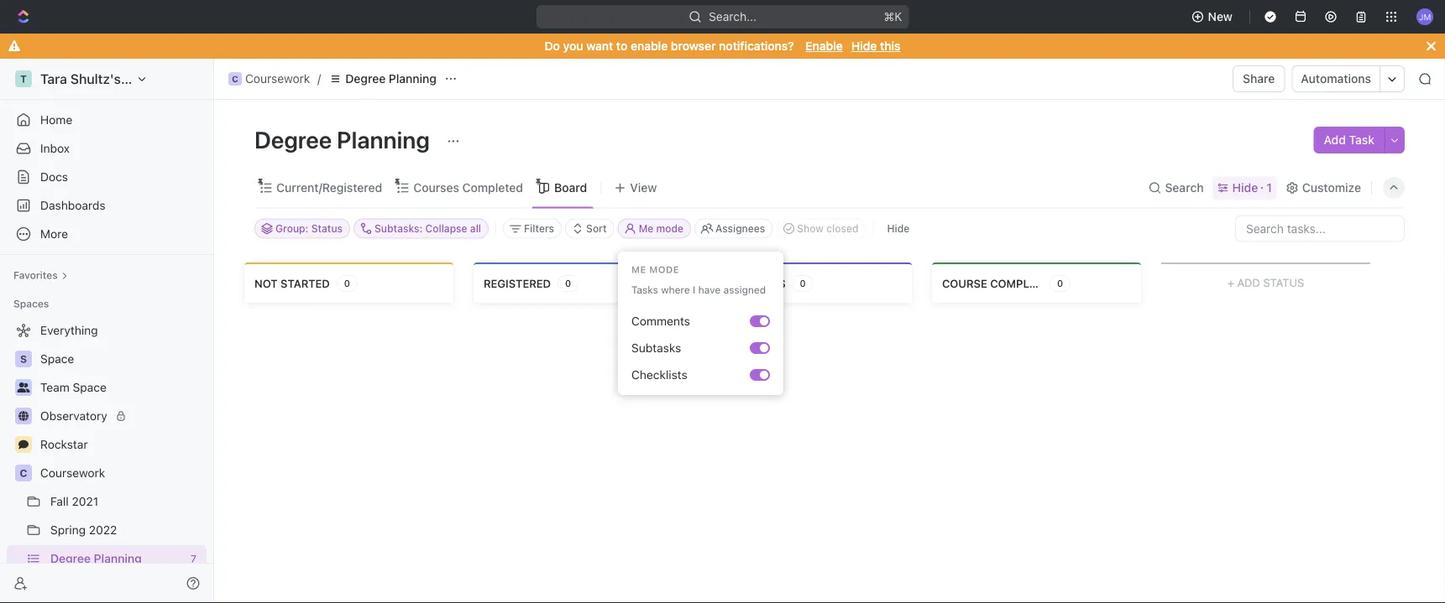 Task type: describe. For each thing, give the bounding box(es) containing it.
⌘k
[[884, 10, 902, 24]]

1 vertical spatial mode
[[650, 265, 680, 275]]

+ add status
[[1228, 276, 1305, 289]]

0 horizontal spatial degree
[[254, 126, 332, 153]]

1 vertical spatial add
[[1237, 276, 1261, 289]]

me mode inside dropdown button
[[639, 223, 684, 235]]

spaces
[[13, 298, 49, 310]]

in progress
[[713, 277, 786, 289]]

0 for registered
[[565, 278, 571, 289]]

hide 1
[[1233, 181, 1272, 195]]

assignees
[[716, 223, 765, 235]]

/
[[318, 72, 321, 86]]

docs
[[40, 170, 68, 184]]

courses completed
[[413, 181, 523, 195]]

not started
[[254, 277, 330, 289]]

c coursework /
[[232, 72, 321, 86]]

status
[[1264, 276, 1305, 289]]

me mode button
[[618, 219, 691, 239]]

new
[[1208, 10, 1233, 24]]

favorites button
[[7, 265, 75, 286]]

subtasks
[[632, 341, 681, 355]]

share button
[[1233, 66, 1285, 92]]

do
[[545, 39, 560, 53]]

0 vertical spatial degree planning
[[345, 72, 437, 86]]

home link
[[7, 107, 207, 134]]

want
[[586, 39, 613, 53]]

0 vertical spatial degree
[[345, 72, 386, 86]]

this
[[880, 39, 901, 53]]

inbox link
[[7, 135, 207, 162]]

to
[[616, 39, 628, 53]]

inbox
[[40, 142, 70, 155]]

hide for hide 1
[[1233, 181, 1258, 195]]

automations button
[[1293, 66, 1380, 92]]

new button
[[1185, 3, 1243, 30]]

board link
[[551, 176, 587, 200]]

browser
[[671, 39, 716, 53]]

registered
[[484, 277, 551, 289]]

customize button
[[1281, 176, 1366, 200]]

1 vertical spatial me mode
[[632, 265, 680, 275]]

course
[[942, 277, 987, 289]]

current/registered
[[276, 181, 382, 195]]

sidebar navigation
[[0, 59, 214, 604]]

current/registered link
[[273, 176, 382, 200]]

courses
[[413, 181, 459, 195]]

search button
[[1143, 176, 1209, 200]]

assignees button
[[695, 219, 773, 239]]

checklists button
[[625, 362, 750, 389]]

Search tasks... text field
[[1236, 216, 1404, 241]]

mode inside dropdown button
[[656, 223, 684, 235]]

1 vertical spatial degree planning
[[254, 126, 435, 153]]

favorites
[[13, 270, 58, 281]]

in
[[713, 277, 724, 289]]

completed
[[990, 277, 1058, 289]]



Task type: vqa. For each thing, say whether or not it's contained in the screenshot.
topmost mode
yes



Task type: locate. For each thing, give the bounding box(es) containing it.
dashboards
[[40, 199, 105, 212]]

0
[[344, 278, 350, 289], [565, 278, 571, 289], [800, 278, 806, 289], [1057, 278, 1063, 289]]

search
[[1165, 181, 1204, 195]]

3 0 from the left
[[800, 278, 806, 289]]

coursework, , element
[[228, 72, 242, 86], [15, 465, 32, 482]]

0 horizontal spatial add
[[1237, 276, 1261, 289]]

0 horizontal spatial coursework, , element
[[15, 465, 32, 482]]

1 vertical spatial coursework
[[40, 467, 105, 480]]

progress
[[727, 277, 786, 289]]

c for c
[[20, 468, 27, 480]]

1 vertical spatial degree
[[254, 126, 332, 153]]

hide inside button
[[887, 223, 910, 235]]

1
[[1267, 181, 1272, 195]]

do you want to enable browser notifications? enable hide this
[[545, 39, 901, 53]]

hide for hide
[[887, 223, 910, 235]]

c
[[232, 74, 238, 84], [20, 468, 27, 480]]

degree planning
[[345, 72, 437, 86], [254, 126, 435, 153]]

0 horizontal spatial c
[[20, 468, 27, 480]]

c for c coursework /
[[232, 74, 238, 84]]

0 for not started
[[344, 278, 350, 289]]

0 vertical spatial planning
[[389, 72, 437, 86]]

1 vertical spatial c
[[20, 468, 27, 480]]

2 horizontal spatial hide
[[1233, 181, 1258, 195]]

0 vertical spatial coursework, , element
[[228, 72, 242, 86]]

add task
[[1324, 133, 1375, 147]]

completed
[[462, 181, 523, 195]]

c inside sidebar navigation
[[20, 468, 27, 480]]

comments button
[[625, 308, 750, 335]]

1 0 from the left
[[344, 278, 350, 289]]

hide button
[[881, 219, 916, 239]]

enable
[[631, 39, 668, 53]]

0 inside the course completed 0
[[1057, 278, 1063, 289]]

0 horizontal spatial hide
[[851, 39, 877, 53]]

1 vertical spatial coursework, , element
[[15, 465, 32, 482]]

4 0 from the left
[[1057, 278, 1063, 289]]

share
[[1243, 72, 1275, 86]]

1 horizontal spatial c
[[232, 74, 238, 84]]

1 horizontal spatial hide
[[887, 223, 910, 235]]

add left task
[[1324, 133, 1346, 147]]

add right +
[[1237, 276, 1261, 289]]

docs link
[[7, 164, 207, 191]]

+
[[1228, 276, 1234, 289]]

add inside add task button
[[1324, 133, 1346, 147]]

coursework, , element inside sidebar navigation
[[15, 465, 32, 482]]

0 for in progress
[[800, 278, 806, 289]]

0 vertical spatial c
[[232, 74, 238, 84]]

dashboards link
[[7, 192, 207, 219]]

me
[[639, 223, 654, 235], [632, 265, 647, 275]]

1 vertical spatial hide
[[1233, 181, 1258, 195]]

0 vertical spatial mode
[[656, 223, 684, 235]]

degree planning right /
[[345, 72, 437, 86]]

task
[[1349, 133, 1375, 147]]

me mode left assignees button
[[639, 223, 684, 235]]

comments
[[632, 314, 690, 328]]

customize
[[1302, 181, 1361, 195]]

me inside dropdown button
[[639, 223, 654, 235]]

planning
[[389, 72, 437, 86], [337, 126, 430, 153]]

me mode down me mode dropdown button
[[632, 265, 680, 275]]

2 vertical spatial hide
[[887, 223, 910, 235]]

hide
[[851, 39, 877, 53], [1233, 181, 1258, 195], [887, 223, 910, 235]]

1 horizontal spatial degree
[[345, 72, 386, 86]]

checklists
[[632, 368, 688, 382]]

0 vertical spatial me
[[639, 223, 654, 235]]

degree
[[345, 72, 386, 86], [254, 126, 332, 153]]

degree planning up current/registered
[[254, 126, 435, 153]]

1 horizontal spatial coursework
[[245, 72, 310, 86]]

coursework link
[[40, 460, 203, 487]]

courses completed link
[[410, 176, 523, 200]]

0 vertical spatial me mode
[[639, 223, 684, 235]]

coursework
[[245, 72, 310, 86], [40, 467, 105, 480]]

mode left assignees button
[[656, 223, 684, 235]]

enable
[[806, 39, 843, 53]]

1 vertical spatial me
[[632, 265, 647, 275]]

not
[[254, 277, 278, 289]]

0 vertical spatial add
[[1324, 133, 1346, 147]]

c inside c coursework /
[[232, 74, 238, 84]]

mode down me mode dropdown button
[[650, 265, 680, 275]]

1 horizontal spatial coursework, , element
[[228, 72, 242, 86]]

1 vertical spatial planning
[[337, 126, 430, 153]]

degree planning link
[[324, 69, 441, 89]]

0 vertical spatial coursework
[[245, 72, 310, 86]]

mode
[[656, 223, 684, 235], [650, 265, 680, 275]]

board
[[554, 181, 587, 195]]

me mode
[[639, 223, 684, 235], [632, 265, 680, 275]]

degree right /
[[345, 72, 386, 86]]

add task button
[[1314, 127, 1385, 154]]

2 0 from the left
[[565, 278, 571, 289]]

add
[[1324, 133, 1346, 147], [1237, 276, 1261, 289]]

automations
[[1301, 72, 1371, 86]]

coursework inside coursework link
[[40, 467, 105, 480]]

notifications?
[[719, 39, 794, 53]]

0 vertical spatial hide
[[851, 39, 877, 53]]

degree up current/registered link
[[254, 126, 332, 153]]

course completed 0
[[942, 277, 1063, 289]]

search...
[[709, 10, 757, 24]]

you
[[563, 39, 583, 53]]

subtasks button
[[625, 335, 750, 362]]

1 horizontal spatial add
[[1324, 133, 1346, 147]]

home
[[40, 113, 72, 127]]

started
[[281, 277, 330, 289]]

0 horizontal spatial coursework
[[40, 467, 105, 480]]



